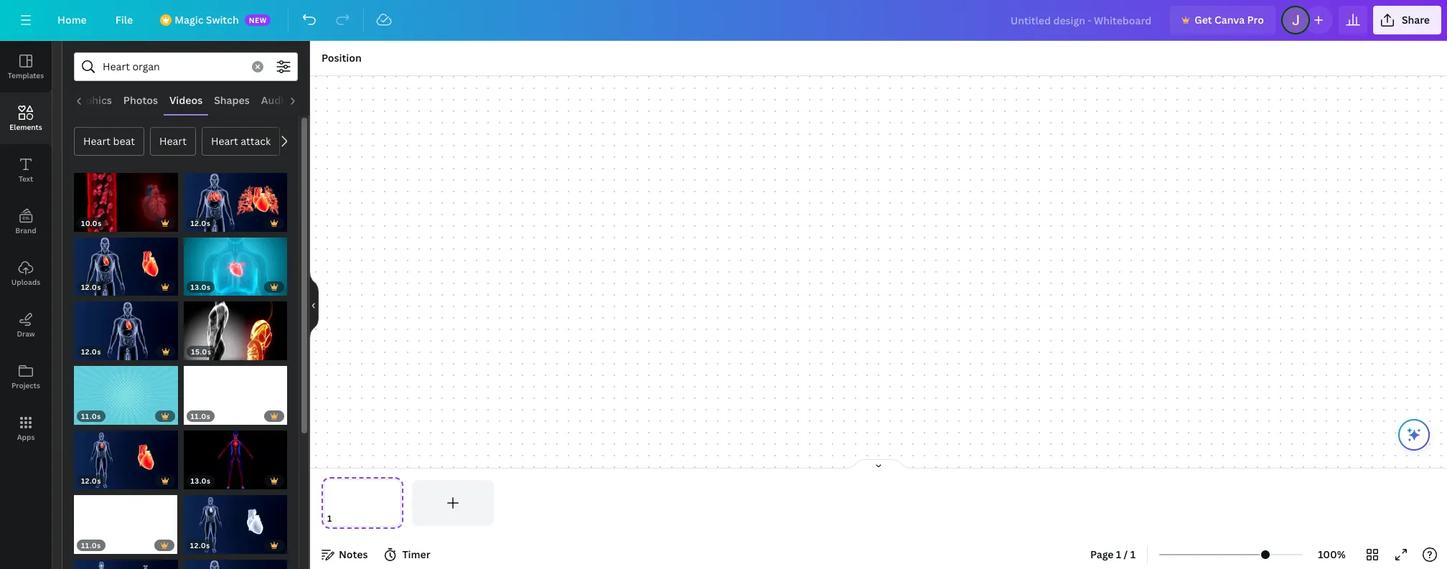 Task type: locate. For each thing, give the bounding box(es) containing it.
notes
[[339, 548, 368, 562]]

page 1 image
[[322, 480, 403, 526]]

text
[[19, 174, 33, 184]]

15.0s
[[191, 347, 211, 357]]

Design title text field
[[999, 6, 1165, 34]]

heart
[[83, 134, 111, 148], [159, 134, 187, 148], [211, 134, 238, 148]]

3 heart from the left
[[211, 134, 238, 148]]

11.0s group for 11.0s
[[74, 358, 178, 425]]

elements
[[10, 122, 42, 132]]

timer button
[[379, 544, 436, 567]]

page
[[1091, 548, 1114, 562]]

share
[[1402, 13, 1431, 27]]

1 13.0s from the top
[[191, 282, 211, 292]]

draw
[[17, 329, 35, 339]]

12.0s
[[191, 218, 211, 228], [81, 282, 101, 292], [81, 347, 101, 357], [81, 476, 101, 486], [190, 541, 210, 551]]

1
[[1117, 548, 1122, 562], [1131, 548, 1136, 562]]

2 13.0s group from the top
[[183, 423, 287, 490]]

heart down videos button
[[159, 134, 187, 148]]

heart for heart attack
[[211, 134, 238, 148]]

1 1 from the left
[[1117, 548, 1122, 562]]

2 horizontal spatial heart
[[211, 134, 238, 148]]

heart beat button
[[74, 127, 144, 156]]

uploads
[[11, 277, 40, 287]]

magic
[[175, 13, 204, 27]]

frames button
[[296, 87, 343, 114]]

apps
[[17, 432, 35, 442]]

10.0s
[[81, 218, 102, 228]]

1 right /
[[1131, 548, 1136, 562]]

1 vertical spatial 13.0s
[[191, 476, 211, 486]]

get
[[1195, 13, 1213, 27]]

0 vertical spatial 13.0s group
[[183, 229, 287, 296]]

Search elements search field
[[103, 53, 243, 80]]

hide pages image
[[845, 459, 913, 470]]

/
[[1124, 548, 1128, 562]]

12.0s group
[[183, 164, 287, 232], [74, 229, 178, 296], [74, 293, 178, 361], [74, 423, 178, 490], [183, 487, 287, 554]]

0 horizontal spatial 1
[[1117, 548, 1122, 562]]

12.0s for 15.0s "group"
[[81, 347, 101, 357]]

2 heart from the left
[[159, 134, 187, 148]]

heart button
[[150, 127, 196, 156]]

videos
[[169, 93, 203, 107]]

1 group from the left
[[74, 551, 178, 569]]

1 vertical spatial 13.0s group
[[183, 423, 287, 490]]

group
[[74, 551, 178, 569], [183, 551, 287, 569]]

templates
[[8, 70, 44, 80]]

heart for heart
[[159, 134, 187, 148]]

12.0s group for first 13.0s group from the bottom
[[74, 423, 178, 490]]

graphics
[[68, 93, 112, 107]]

side panel tab list
[[0, 41, 52, 455]]

1 heart from the left
[[83, 134, 111, 148]]

12.0s for second 13.0s group from the bottom
[[81, 282, 101, 292]]

projects button
[[0, 351, 52, 403]]

heart left beat
[[83, 134, 111, 148]]

magic switch
[[175, 13, 239, 27]]

1 horizontal spatial 1
[[1131, 548, 1136, 562]]

13.0s group
[[183, 229, 287, 296], [183, 423, 287, 490]]

12.0s for first 13.0s group from the bottom
[[81, 476, 101, 486]]

11.0s group
[[74, 358, 178, 425], [183, 358, 287, 425], [74, 487, 177, 554]]

1 horizontal spatial group
[[183, 551, 287, 569]]

heart left attack
[[211, 134, 238, 148]]

13.0s
[[191, 282, 211, 292], [191, 476, 211, 486]]

2 13.0s from the top
[[191, 476, 211, 486]]

canva
[[1215, 13, 1245, 27]]

0 horizontal spatial heart
[[83, 134, 111, 148]]

videos button
[[164, 87, 208, 114]]

heart inside button
[[159, 134, 187, 148]]

1 left /
[[1117, 548, 1122, 562]]

1 horizontal spatial heart
[[159, 134, 187, 148]]

2 group from the left
[[183, 551, 287, 569]]

0 vertical spatial 13.0s
[[191, 282, 211, 292]]

draw button
[[0, 299, 52, 351]]

0 horizontal spatial group
[[74, 551, 178, 569]]

switch
[[206, 13, 239, 27]]

photos button
[[118, 87, 164, 114]]

100%
[[1319, 548, 1346, 562]]

1 13.0s group from the top
[[183, 229, 287, 296]]

11.0s
[[81, 412, 101, 422], [191, 412, 211, 422], [81, 541, 101, 551]]



Task type: describe. For each thing, give the bounding box(es) containing it.
file button
[[104, 6, 144, 34]]

15.0s group
[[184, 293, 287, 361]]

share button
[[1374, 6, 1442, 34]]

text button
[[0, 144, 52, 196]]

home link
[[46, 6, 98, 34]]

file
[[115, 13, 133, 27]]

pro
[[1248, 13, 1265, 27]]

beat
[[113, 134, 135, 148]]

get canva pro button
[[1171, 6, 1276, 34]]

13.0s for first 13.0s group from the bottom
[[191, 476, 211, 486]]

audio
[[261, 93, 290, 107]]

shapes
[[214, 93, 250, 107]]

brand
[[15, 225, 36, 236]]

heart attack
[[211, 134, 271, 148]]

elements button
[[0, 93, 52, 144]]

11.0s for 11.0s
[[81, 412, 101, 422]]

projects
[[11, 381, 40, 391]]

11.0s for 12.0s
[[81, 541, 101, 551]]

get canva pro
[[1195, 13, 1265, 27]]

photos
[[123, 93, 158, 107]]

13.0s for second 13.0s group from the bottom
[[191, 282, 211, 292]]

apps button
[[0, 403, 52, 455]]

heart beat
[[83, 134, 135, 148]]

Page title text field
[[338, 512, 344, 526]]

hide image
[[310, 271, 319, 340]]

heart for heart beat
[[83, 134, 111, 148]]

position
[[322, 51, 362, 65]]

notes button
[[316, 544, 374, 567]]

12.0s group for 15.0s "group"
[[74, 293, 178, 361]]

home
[[57, 13, 87, 27]]

templates button
[[0, 41, 52, 93]]

frames
[[302, 93, 337, 107]]

10.0s group
[[74, 164, 178, 232]]

graphics button
[[63, 87, 118, 114]]

audio button
[[256, 87, 296, 114]]

2 1 from the left
[[1131, 548, 1136, 562]]

attack
[[241, 134, 271, 148]]

canva assistant image
[[1406, 427, 1423, 444]]

page 1 / 1
[[1091, 548, 1136, 562]]

100% button
[[1309, 544, 1356, 567]]

timer
[[402, 548, 431, 562]]

main menu bar
[[0, 0, 1448, 41]]

11.0s group for 12.0s
[[74, 487, 177, 554]]

brand button
[[0, 196, 52, 248]]

new
[[249, 15, 267, 25]]

shapes button
[[208, 87, 256, 114]]

position button
[[316, 47, 367, 70]]

uploads button
[[0, 248, 52, 299]]

heart attack button
[[202, 127, 280, 156]]

12.0s group for second 13.0s group from the bottom
[[74, 229, 178, 296]]



Task type: vqa. For each thing, say whether or not it's contained in the screenshot.


